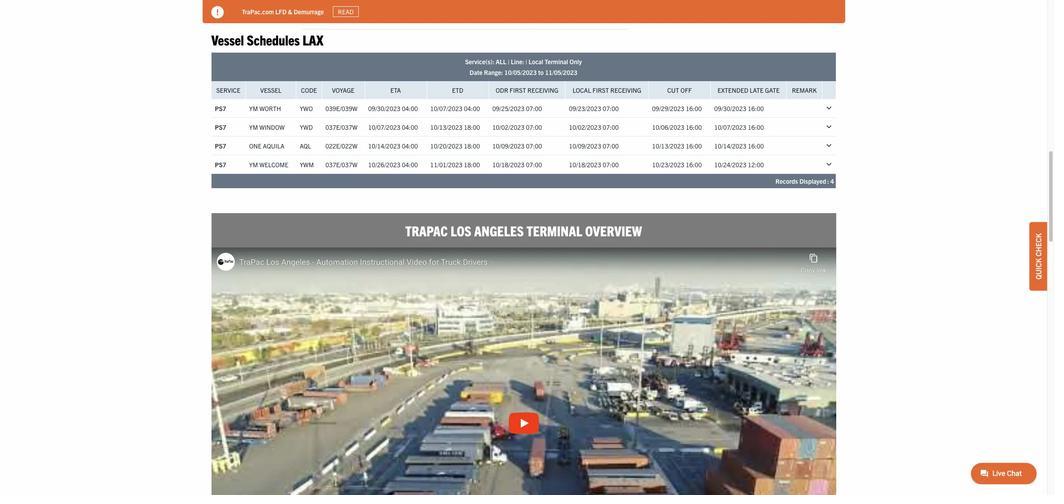 Task type: vqa. For each thing, say whether or not it's contained in the screenshot.


Task type: describe. For each thing, give the bounding box(es) containing it.
10/24/2023 12:00
[[714, 160, 764, 168]]

09/25/2023
[[492, 104, 525, 112]]

ywd
[[300, 123, 313, 131]]

022e/022w
[[325, 142, 357, 150]]

trapac.com lfd & demurrage
[[242, 7, 324, 15]]

voyage
[[332, 86, 354, 94]]

1 10/18/2023 from the left
[[492, 160, 525, 168]]

18:00 - 03:00
[[342, 7, 384, 16]]

10/06/2023
[[652, 123, 684, 131]]

1 10/02/2023 07:00 from the left
[[492, 123, 542, 131]]

10/07/2023 16:00
[[714, 123, 764, 131]]

10/13/2023 for 10/13/2023 16:00
[[652, 142, 684, 150]]

16:00 for 10/14/2023 16:00
[[748, 142, 764, 150]]

2 10/18/2023 from the left
[[569, 160, 601, 168]]

10/13/2023 18:00
[[430, 123, 480, 131]]

10/14/2023 for 10/14/2023 04:00
[[368, 142, 400, 150]]

ps7 for ym window
[[215, 123, 226, 131]]

to
[[538, 68, 544, 76]]

service(s):
[[465, 58, 494, 66]]

16:00 for 09/29/2023 16:00
[[686, 104, 702, 112]]

ym for ym window
[[249, 123, 258, 131]]

10/20/2023 18:00
[[430, 142, 480, 150]]

18:00 for 10/07/2023 04:00
[[464, 123, 480, 131]]

receiving for local first receiving
[[610, 86, 641, 94]]

receiving for odr first receiving
[[528, 86, 558, 94]]

09/25/2023 07:00
[[492, 104, 542, 112]]

angeles
[[474, 222, 524, 239]]

1 horizontal spatial local
[[573, 86, 591, 94]]

-
[[362, 7, 364, 16]]

range:
[[484, 68, 503, 76]]

aquila
[[263, 142, 284, 150]]

ym welcome
[[249, 160, 288, 168]]

03:00
[[366, 7, 384, 16]]

extended late gate
[[718, 86, 780, 94]]

09/29/2023 16:00
[[652, 104, 702, 112]]

18:00 left -
[[342, 7, 360, 16]]

solid image
[[211, 6, 224, 19]]

welcome
[[259, 160, 288, 168]]

los
[[451, 222, 471, 239]]

10/14/2023 for 10/14/2023 16:00
[[714, 142, 746, 150]]

16:00 for 10/06/2023 16:00
[[686, 123, 702, 131]]

remark
[[792, 86, 817, 94]]

09/23/2023
[[569, 104, 601, 112]]

4
[[830, 177, 834, 185]]

odr
[[496, 86, 508, 94]]

one
[[249, 142, 261, 150]]

:
[[827, 177, 829, 185]]

04:00 for 10/20/2023 18:00
[[402, 142, 418, 150]]

2 | from the left
[[526, 58, 527, 66]]

vessel for vessel
[[260, 86, 281, 94]]

only
[[570, 58, 582, 66]]

10/06/2023 16:00
[[652, 123, 702, 131]]

vessel for vessel schedules lax
[[211, 31, 244, 48]]

ym for ym worth
[[249, 104, 258, 112]]

11/01/2023 18:00
[[430, 160, 480, 168]]

local first receiving
[[573, 86, 641, 94]]

10/24/2023
[[714, 160, 746, 168]]

10/23/2023
[[652, 160, 684, 168]]

gate
[[765, 86, 780, 94]]

11/05/2023
[[545, 68, 577, 76]]

16:00 for 10/07/2023 16:00
[[748, 123, 764, 131]]

2 10/09/2023 07:00 from the left
[[569, 142, 619, 150]]

records displayed : 4
[[775, 177, 834, 185]]

1 10/02/2023 from the left
[[492, 123, 525, 131]]

037e/037w for 10/07/2023 04:00
[[325, 123, 357, 131]]

10/05/2023
[[504, 68, 537, 76]]

odr first receiving
[[496, 86, 558, 94]]

2 10/02/2023 from the left
[[569, 123, 601, 131]]

10/20/2023
[[430, 142, 462, 150]]

09/30/2023 for 09/30/2023 16:00
[[714, 104, 746, 112]]

read
[[338, 8, 354, 16]]

1 vertical spatial terminal
[[527, 222, 582, 239]]

one aquila
[[249, 142, 284, 150]]

04:00 up 10/13/2023 18:00
[[464, 104, 480, 112]]

night
[[316, 7, 333, 16]]

1 | from the left
[[508, 58, 509, 66]]

code
[[301, 86, 317, 94]]

2 10/09/2023 from the left
[[569, 142, 601, 150]]

12:00
[[748, 160, 764, 168]]

039e/039w
[[325, 104, 357, 112]]

terminal inside the service(s): all | line: | local terminal only date range: 10/05/2023 to 11/05/2023
[[545, 58, 568, 66]]

date
[[470, 68, 483, 76]]

records
[[775, 177, 798, 185]]

1 horizontal spatial 10/07/2023 04:00
[[430, 104, 480, 112]]

ym worth
[[249, 104, 281, 112]]

09/29/2023
[[652, 104, 684, 112]]

trapac
[[405, 222, 448, 239]]

ym window
[[249, 123, 285, 131]]



Task type: locate. For each thing, give the bounding box(es) containing it.
cut off
[[667, 86, 692, 94]]

18:00 for 10/26/2023 04:00
[[464, 160, 480, 168]]

1 037e/037w from the top
[[325, 123, 357, 131]]

cut
[[667, 86, 679, 94]]

0 horizontal spatial 10/18/2023
[[492, 160, 525, 168]]

1 horizontal spatial 10/18/2023
[[569, 160, 601, 168]]

first
[[510, 86, 526, 94], [593, 86, 609, 94]]

0 horizontal spatial receiving
[[528, 86, 558, 94]]

18:00 down 10/13/2023 18:00
[[464, 142, 480, 150]]

1 vertical spatial 037e/037w
[[325, 160, 357, 168]]

07:00
[[526, 104, 542, 112], [603, 104, 619, 112], [526, 123, 542, 131], [603, 123, 619, 131], [526, 142, 542, 150], [603, 142, 619, 150], [526, 160, 542, 168], [603, 160, 619, 168]]

18:00 down 10/20/2023 18:00
[[464, 160, 480, 168]]

037e/037w for 10/26/2023 04:00
[[325, 160, 357, 168]]

16:00 down 10/13/2023 16:00
[[686, 160, 702, 168]]

ym left worth at the left top of page
[[249, 104, 258, 112]]

service
[[216, 86, 240, 94]]

1 horizontal spatial 09/30/2023
[[714, 104, 746, 112]]

0 horizontal spatial first
[[510, 86, 526, 94]]

10/18/2023
[[492, 160, 525, 168], [569, 160, 601, 168]]

1 horizontal spatial 10/18/2023 07:00
[[569, 160, 619, 168]]

0 horizontal spatial 10/09/2023 07:00
[[492, 142, 542, 150]]

line:
[[511, 58, 524, 66]]

receiving
[[528, 86, 558, 94], [610, 86, 641, 94]]

first right odr
[[510, 86, 526, 94]]

1 horizontal spatial 10/09/2023
[[569, 142, 601, 150]]

ps7
[[215, 104, 226, 112], [215, 123, 226, 131], [215, 142, 226, 150], [215, 160, 226, 168]]

18:00 for 10/14/2023 04:00
[[464, 142, 480, 150]]

2 10/18/2023 07:00 from the left
[[569, 160, 619, 168]]

09/30/2023 04:00
[[368, 104, 418, 112]]

| right all on the left
[[508, 58, 509, 66]]

04:00 for 11/01/2023 18:00
[[402, 160, 418, 168]]

10/18/2023 07:00
[[492, 160, 542, 168], [569, 160, 619, 168]]

04:00 for 10/07/2023 04:00
[[402, 104, 418, 112]]

16:00 down 10/06/2023 16:00
[[686, 142, 702, 150]]

1 ps7 from the top
[[215, 104, 226, 112]]

0 vertical spatial 10/07/2023 04:00
[[430, 104, 480, 112]]

10/02/2023 down 09/23/2023
[[569, 123, 601, 131]]

all
[[496, 58, 506, 66]]

2 037e/037w from the top
[[325, 160, 357, 168]]

1 horizontal spatial 10/14/2023
[[714, 142, 746, 150]]

overview
[[585, 222, 642, 239]]

displayed
[[799, 177, 826, 185]]

0 horizontal spatial 10/14/2023
[[368, 142, 400, 150]]

etd
[[452, 86, 463, 94]]

late
[[750, 86, 764, 94]]

first for odr
[[510, 86, 526, 94]]

1 ym from the top
[[249, 104, 258, 112]]

|
[[508, 58, 509, 66], [526, 58, 527, 66]]

04:00 for 10/13/2023 18:00
[[402, 123, 418, 131]]

0 vertical spatial ym
[[249, 104, 258, 112]]

1 vertical spatial ym
[[249, 123, 258, 131]]

04:00
[[402, 104, 418, 112], [464, 104, 480, 112], [402, 123, 418, 131], [402, 142, 418, 150], [402, 160, 418, 168]]

ym for ym welcome
[[249, 160, 258, 168]]

read link
[[333, 6, 359, 17]]

first for local
[[593, 86, 609, 94]]

vessel schedules lax
[[211, 31, 323, 48]]

quick
[[1034, 258, 1043, 280]]

10/09/2023 07:00
[[492, 142, 542, 150], [569, 142, 619, 150]]

1 vertical spatial local
[[573, 86, 591, 94]]

10/07/2023 up 10/13/2023 18:00
[[430, 104, 462, 112]]

0 horizontal spatial 10/02/2023
[[492, 123, 525, 131]]

16:00 down off
[[686, 104, 702, 112]]

10/14/2023 16:00
[[714, 142, 764, 150]]

trapac los angeles terminal overview
[[405, 222, 642, 239]]

0 vertical spatial vessel
[[211, 31, 244, 48]]

10/07/2023
[[430, 104, 462, 112], [368, 123, 400, 131], [714, 123, 746, 131]]

10/09/2023 07:00 down 09/23/2023 07:00
[[569, 142, 619, 150]]

10/14/2023 up 10/24/2023
[[714, 142, 746, 150]]

10/26/2023
[[368, 160, 400, 168]]

local inside the service(s): all | line: | local terminal only date range: 10/05/2023 to 11/05/2023
[[529, 58, 543, 66]]

2 first from the left
[[593, 86, 609, 94]]

local
[[529, 58, 543, 66], [573, 86, 591, 94]]

04:00 down '10/14/2023 04:00'
[[402, 160, 418, 168]]

1 horizontal spatial 10/02/2023
[[569, 123, 601, 131]]

ps7 for ym worth
[[215, 104, 226, 112]]

1 first from the left
[[510, 86, 526, 94]]

04:00 down 09/30/2023 04:00
[[402, 123, 418, 131]]

037e/037w down 022e/022w
[[325, 160, 357, 168]]

lax
[[303, 31, 323, 48]]

10/07/2023 04:00 up '10/14/2023 04:00'
[[368, 123, 418, 131]]

0 horizontal spatial |
[[508, 58, 509, 66]]

1 horizontal spatial first
[[593, 86, 609, 94]]

1 horizontal spatial 10/07/2023
[[430, 104, 462, 112]]

2 10/02/2023 07:00 from the left
[[569, 123, 619, 131]]

10/26/2023 04:00
[[368, 160, 418, 168]]

1 vertical spatial vessel
[[260, 86, 281, 94]]

2 vertical spatial ym
[[249, 160, 258, 168]]

16:00 up 10/14/2023 16:00
[[748, 123, 764, 131]]

1 10/09/2023 07:00 from the left
[[492, 142, 542, 150]]

09/30/2023 16:00
[[714, 104, 764, 112]]

16:00 down late
[[748, 104, 764, 112]]

ym left window
[[249, 123, 258, 131]]

off
[[681, 86, 692, 94]]

10/14/2023 up 10/26/2023
[[368, 142, 400, 150]]

16:00 up 12:00
[[748, 142, 764, 150]]

16:00 for 10/13/2023 16:00
[[686, 142, 702, 150]]

10/13/2023 16:00
[[652, 142, 702, 150]]

local up 09/23/2023
[[573, 86, 591, 94]]

0 horizontal spatial vessel
[[211, 31, 244, 48]]

ps7 for ym welcome
[[215, 160, 226, 168]]

2 receiving from the left
[[610, 86, 641, 94]]

0 vertical spatial 037e/037w
[[325, 123, 357, 131]]

0 horizontal spatial 10/07/2023 04:00
[[368, 123, 418, 131]]

demurrage
[[293, 7, 324, 15]]

3 ps7 from the top
[[215, 142, 226, 150]]

0 horizontal spatial 10/09/2023
[[492, 142, 525, 150]]

schedules
[[247, 31, 300, 48]]

ym
[[249, 104, 258, 112], [249, 123, 258, 131], [249, 160, 258, 168]]

10/23/2023 16:00
[[652, 160, 702, 168]]

10/09/2023 07:00 down 09/25/2023 07:00
[[492, 142, 542, 150]]

service(s): all | line: | local terminal only date range: 10/05/2023 to 11/05/2023
[[465, 58, 582, 76]]

0 vertical spatial terminal
[[545, 58, 568, 66]]

check
[[1034, 233, 1043, 257]]

1 horizontal spatial receiving
[[610, 86, 641, 94]]

2 09/30/2023 from the left
[[714, 104, 746, 112]]

ywm
[[300, 160, 314, 168]]

terminal
[[545, 58, 568, 66], [527, 222, 582, 239]]

10/07/2023 up '10/14/2023 04:00'
[[368, 123, 400, 131]]

&
[[288, 7, 292, 15]]

10/02/2023
[[492, 123, 525, 131], [569, 123, 601, 131]]

037e/037w down 039e/039w
[[325, 123, 357, 131]]

1 10/09/2023 from the left
[[492, 142, 525, 150]]

09/30/2023 down eta
[[368, 104, 400, 112]]

0 vertical spatial 10/13/2023
[[430, 123, 462, 131]]

first up 09/23/2023 07:00
[[593, 86, 609, 94]]

1 vertical spatial 10/07/2023 04:00
[[368, 123, 418, 131]]

16:00 for 10/23/2023 16:00
[[686, 160, 702, 168]]

10/07/2023 04:00 down etd
[[430, 104, 480, 112]]

vessel down solid icon
[[211, 31, 244, 48]]

1 horizontal spatial vessel
[[260, 86, 281, 94]]

1 10/18/2023 07:00 from the left
[[492, 160, 542, 168]]

0 horizontal spatial 10/07/2023
[[368, 123, 400, 131]]

10/02/2023 07:00 down 09/25/2023 07:00
[[492, 123, 542, 131]]

worth
[[259, 104, 281, 112]]

ym down one
[[249, 160, 258, 168]]

1 horizontal spatial 10/13/2023
[[652, 142, 684, 150]]

0 vertical spatial local
[[529, 58, 543, 66]]

vessel
[[211, 31, 244, 48], [260, 86, 281, 94]]

local up to
[[529, 58, 543, 66]]

1 10/14/2023 from the left
[[368, 142, 400, 150]]

3 ym from the top
[[249, 160, 258, 168]]

10/09/2023 down 09/25/2023
[[492, 142, 525, 150]]

1 09/30/2023 from the left
[[368, 104, 400, 112]]

10/07/2023 up 10/14/2023 16:00
[[714, 123, 746, 131]]

16:00 down 09/29/2023 16:00
[[686, 123, 702, 131]]

16:00 for 09/30/2023 16:00
[[748, 104, 764, 112]]

quick check
[[1034, 233, 1043, 280]]

quick check link
[[1030, 222, 1047, 291]]

2 ym from the top
[[249, 123, 258, 131]]

1 horizontal spatial 10/02/2023 07:00
[[569, 123, 619, 131]]

| right line:
[[526, 58, 527, 66]]

4 ps7 from the top
[[215, 160, 226, 168]]

10/13/2023 up 10/23/2023
[[652, 142, 684, 150]]

extended
[[718, 86, 748, 94]]

10/02/2023 07:00
[[492, 123, 542, 131], [569, 123, 619, 131]]

receiving up 09/23/2023 07:00
[[610, 86, 641, 94]]

vessel up worth at the left top of page
[[260, 86, 281, 94]]

0 horizontal spatial local
[[529, 58, 543, 66]]

2 10/14/2023 from the left
[[714, 142, 746, 150]]

10/13/2023 up the 10/20/2023
[[430, 123, 462, 131]]

16:00
[[686, 104, 702, 112], [748, 104, 764, 112], [686, 123, 702, 131], [748, 123, 764, 131], [686, 142, 702, 150], [748, 142, 764, 150], [686, 160, 702, 168]]

09/30/2023 down extended
[[714, 104, 746, 112]]

10/09/2023
[[492, 142, 525, 150], [569, 142, 601, 150]]

eta
[[390, 86, 401, 94]]

10/02/2023 down 09/25/2023
[[492, 123, 525, 131]]

trapac.com
[[242, 7, 274, 15]]

09/23/2023 07:00
[[569, 104, 619, 112]]

10/09/2023 down 09/23/2023
[[569, 142, 601, 150]]

04:00 up 10/26/2023 04:00
[[402, 142, 418, 150]]

18:00 up 10/20/2023 18:00
[[464, 123, 480, 131]]

0 horizontal spatial 10/18/2023 07:00
[[492, 160, 542, 168]]

10/14/2023 04:00
[[368, 142, 418, 150]]

1 receiving from the left
[[528, 86, 558, 94]]

aql
[[300, 142, 311, 150]]

09/30/2023 for 09/30/2023 04:00
[[368, 104, 400, 112]]

0 horizontal spatial 10/13/2023
[[430, 123, 462, 131]]

0 horizontal spatial 09/30/2023
[[368, 104, 400, 112]]

10/14/2023
[[368, 142, 400, 150], [714, 142, 746, 150]]

10/02/2023 07:00 down 09/23/2023 07:00
[[569, 123, 619, 131]]

1 horizontal spatial |
[[526, 58, 527, 66]]

window
[[259, 123, 285, 131]]

18:00
[[342, 7, 360, 16], [464, 123, 480, 131], [464, 142, 480, 150], [464, 160, 480, 168]]

1 horizontal spatial 10/09/2023 07:00
[[569, 142, 619, 150]]

10/13/2023 for 10/13/2023 18:00
[[430, 123, 462, 131]]

11/01/2023
[[430, 160, 462, 168]]

lfd
[[275, 7, 286, 15]]

2 horizontal spatial 10/07/2023
[[714, 123, 746, 131]]

ps7 for one aquila
[[215, 142, 226, 150]]

04:00 up '10/14/2023 04:00'
[[402, 104, 418, 112]]

receiving down to
[[528, 86, 558, 94]]

1 vertical spatial 10/13/2023
[[652, 142, 684, 150]]

0 horizontal spatial 10/02/2023 07:00
[[492, 123, 542, 131]]

2 ps7 from the top
[[215, 123, 226, 131]]

ywo
[[300, 104, 313, 112]]



